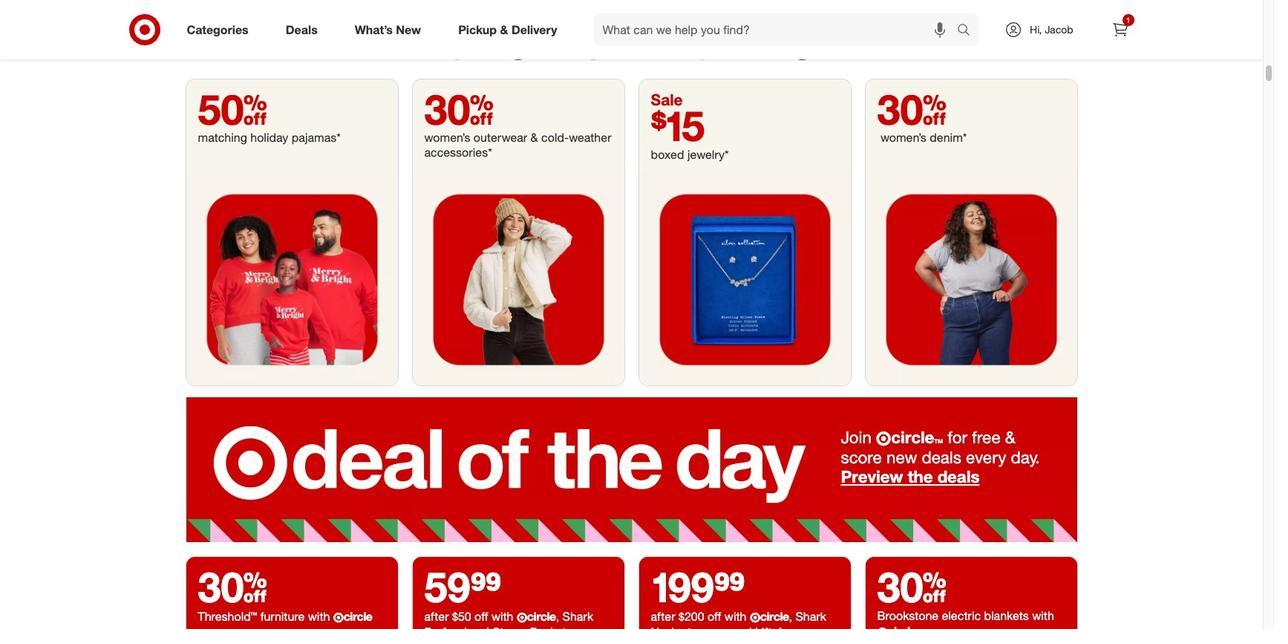 Task type: locate. For each thing, give the bounding box(es) containing it.
2 off from the left
[[708, 609, 721, 624]]

1 horizontal spatial women's
[[881, 130, 927, 145]]

for
[[948, 427, 968, 447]]

denim*
[[930, 130, 967, 145]]

sale
[[651, 89, 683, 109]]

◎
[[876, 430, 891, 446]]

women's
[[424, 130, 470, 145], [881, 130, 927, 145]]

$200
[[679, 609, 704, 624]]

deals right the
[[938, 467, 980, 487]]

brookstone electric blankets with
[[877, 608, 1054, 623]]

30 women's outerwear & cold-weather accessories*
[[424, 84, 612, 160]]

after $200 off with
[[651, 609, 750, 624]]

30
[[424, 84, 494, 134], [877, 84, 947, 134], [198, 561, 267, 612], [877, 561, 947, 612]]

1 horizontal spatial &
[[531, 130, 538, 145]]

with right $50
[[492, 609, 514, 624]]

1 horizontal spatial after
[[651, 609, 675, 624]]

with
[[1032, 608, 1054, 623], [308, 609, 330, 624], [492, 609, 514, 624], [725, 609, 747, 624]]

1 horizontal spatial 99
[[714, 561, 745, 612]]

boxed
[[651, 147, 684, 162]]

after left $50
[[424, 609, 449, 624]]

circle
[[891, 427, 934, 447], [344, 609, 372, 624], [527, 609, 556, 624], [760, 609, 789, 624]]

search button
[[951, 13, 986, 49]]

women's inside 30 women's denim*
[[881, 130, 927, 145]]

lift-
[[755, 625, 777, 629]]

outerwear
[[474, 130, 527, 145]]

0 horizontal spatial 99
[[470, 561, 502, 612]]

& right pickup at top left
[[500, 22, 508, 37]]

$50
[[452, 609, 471, 624]]

2 women's from the left
[[881, 130, 927, 145]]

2 99 from the left
[[714, 561, 745, 612]]

off up powered
[[708, 609, 721, 624]]

deals link
[[273, 13, 336, 46]]

off right $50
[[475, 609, 488, 624]]

style
[[418, 20, 499, 62]]

brookstone
[[877, 608, 939, 623]]

& left cold-
[[531, 130, 538, 145]]

pickup & delivery link
[[446, 13, 576, 46]]

,
[[789, 609, 792, 624]]

weather
[[569, 130, 612, 145]]

&
[[500, 22, 508, 37], [531, 130, 538, 145], [1005, 427, 1016, 447]]

1
[[1126, 16, 1130, 25]]

categories
[[187, 22, 249, 37]]

women's for 30 women's outerwear & cold-weather accessories*
[[424, 130, 470, 145]]

jacob
[[1045, 23, 1073, 36]]

1 women's from the left
[[424, 130, 470, 145]]

1 after from the left
[[424, 609, 449, 624]]

women's inside 30 women's outerwear & cold-weather accessories*
[[424, 130, 470, 145]]

threshold
[[198, 609, 251, 624]]

0 vertical spatial &
[[500, 22, 508, 37]]

& right free
[[1005, 427, 1016, 447]]

99
[[470, 561, 502, 612], [714, 561, 745, 612]]

women's left the outerwear
[[424, 130, 470, 145]]

shark
[[796, 609, 827, 624]]

off for 59
[[475, 609, 488, 624]]

1 99 from the left
[[470, 561, 502, 612]]

after up the navigator
[[651, 609, 675, 624]]

2 vertical spatial &
[[1005, 427, 1016, 447]]

deals
[[922, 447, 962, 467], [938, 467, 980, 487]]

1 horizontal spatial off
[[708, 609, 721, 624]]

0 horizontal spatial off
[[475, 609, 488, 624]]

0 horizontal spatial after
[[424, 609, 449, 624]]

with up powered
[[725, 609, 747, 624]]

1 off from the left
[[475, 609, 488, 624]]

holiday
[[250, 130, 288, 145]]

accessories*
[[424, 145, 492, 160]]

off
[[475, 609, 488, 624], [708, 609, 721, 624]]

with right blankets
[[1032, 608, 1054, 623]]

$15
[[651, 100, 705, 150]]

1 link
[[1104, 13, 1137, 46]]

199 99
[[651, 561, 745, 612]]

99 for 59
[[470, 561, 502, 612]]

2 after from the left
[[651, 609, 675, 624]]

0 horizontal spatial women's
[[424, 130, 470, 145]]

just
[[701, 20, 761, 62]]

what's
[[355, 22, 393, 37]]

gifts
[[508, 20, 580, 62]]

powered
[[705, 625, 752, 629]]

hi,
[[1030, 23, 1042, 36]]

women's left denim*
[[881, 130, 927, 145]]

off for 199
[[708, 609, 721, 624]]

pajamas*
[[292, 130, 341, 145]]

hi, jacob
[[1030, 23, 1073, 36]]

199
[[651, 561, 714, 612]]

after
[[424, 609, 449, 624], [651, 609, 675, 624]]

jewelry*
[[688, 147, 729, 162]]

1 vertical spatial &
[[531, 130, 538, 145]]

blankets
[[984, 608, 1029, 623]]

what's new
[[355, 22, 421, 37]]

for free & score new deals every day. preview the deals
[[841, 427, 1040, 487]]

2 horizontal spatial &
[[1005, 427, 1016, 447]]

furniture
[[260, 609, 305, 624]]

every
[[966, 447, 1007, 467]]

with right furniture
[[308, 609, 330, 624]]



Task type: describe. For each thing, give the bounding box(es) containing it.
with for after $200 off with
[[725, 609, 747, 624]]

what's new link
[[342, 13, 440, 46]]

free
[[972, 427, 1001, 447]]

join ◎ circle tm
[[841, 427, 943, 447]]

navigator
[[651, 625, 702, 629]]

after $50 off with
[[424, 609, 517, 624]]

30 women's denim*
[[877, 84, 967, 145]]

after for 199
[[651, 609, 675, 624]]

59
[[424, 561, 470, 612]]

with for threshold ™ furniture with
[[308, 609, 330, 624]]

new
[[887, 447, 917, 467]]

deals down tm
[[922, 447, 962, 467]]

the
[[908, 467, 933, 487]]

0 horizontal spatial &
[[500, 22, 508, 37]]

new
[[396, 22, 421, 37]]

50 matching holiday pajamas*
[[198, 84, 341, 145]]

& inside for free & score new deals every day. preview the deals
[[1005, 427, 1016, 447]]

circle for threshold
[[344, 609, 372, 624]]

women's for 30 women's denim*
[[881, 130, 927, 145]]

with for brookstone electric blankets with
[[1032, 608, 1054, 623]]

after for 59
[[424, 609, 449, 624]]

pickup & delivery
[[458, 22, 557, 37]]

categories link
[[174, 13, 267, 46]]

deals
[[286, 22, 318, 37]]

99 for 199
[[714, 561, 745, 612]]

delivery
[[512, 22, 557, 37]]

50
[[198, 84, 267, 134]]

30 inside 30 women's outerwear & cold-weather accessories*
[[424, 84, 494, 134]]

style gifts priced just right
[[418, 20, 845, 62]]

circle for after $50 off with
[[527, 609, 556, 624]]

right
[[770, 20, 845, 62]]

electric
[[942, 608, 981, 623]]

circle for after $200 off with
[[760, 609, 789, 624]]

target deal of the day image
[[186, 397, 1077, 542]]

cold-
[[541, 130, 569, 145]]

& inside 30 women's outerwear & cold-weather accessories*
[[531, 130, 538, 145]]

tm
[[934, 437, 943, 445]]

day.
[[1011, 447, 1040, 467]]

with for after $50 off with
[[492, 609, 514, 624]]

What can we help you find? suggestions appear below search field
[[594, 13, 961, 46]]

boxed jewelry*
[[651, 147, 729, 162]]

priced
[[589, 20, 692, 62]]

preview
[[841, 467, 903, 487]]

pickup
[[458, 22, 497, 37]]

59 99
[[424, 561, 502, 612]]

matching
[[198, 130, 247, 145]]

™
[[251, 609, 257, 624]]

score
[[841, 447, 882, 467]]

join
[[841, 427, 872, 447]]

threshold ™ furniture with
[[198, 609, 333, 624]]

search
[[951, 23, 986, 38]]

, shark navigator powered lift-awa
[[651, 609, 827, 629]]

30 inside 30 women's denim*
[[877, 84, 947, 134]]



Task type: vqa. For each thing, say whether or not it's contained in the screenshot.
2 in Pickup Ready within 2 hours
no



